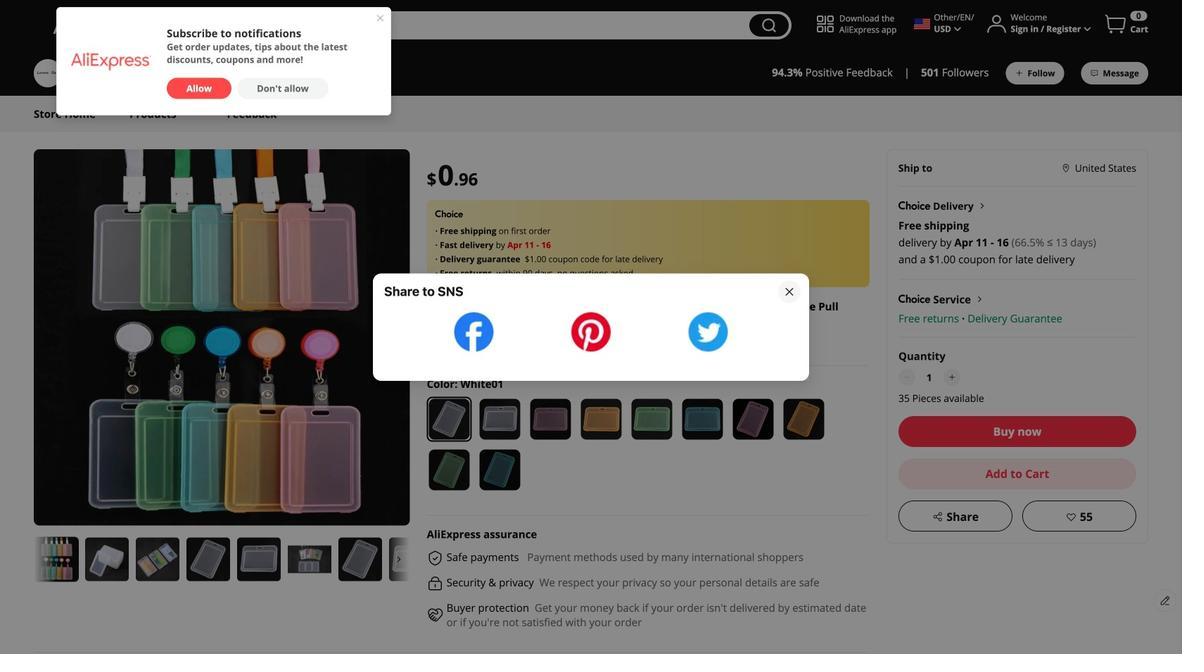Task type: locate. For each thing, give the bounding box(es) containing it.
None text field
[[919, 369, 941, 386]]

human hair lace front wig text field
[[234, 18, 743, 32]]

aliexpress image
[[71, 52, 151, 71]]

1sqid_b image
[[192, 19, 205, 32]]

None button
[[750, 14, 789, 37]]



Task type: vqa. For each thing, say whether or not it's contained in the screenshot.
All Categories
no



